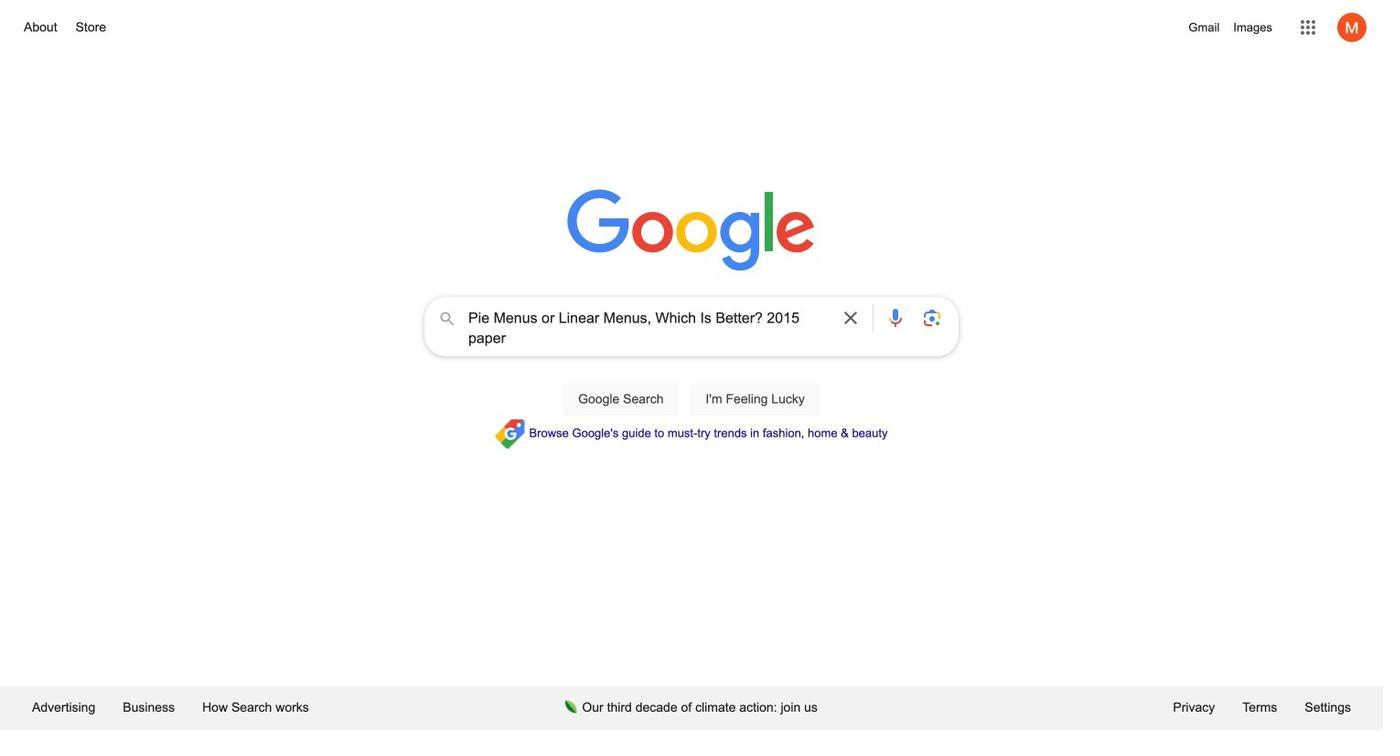 Task type: vqa. For each thing, say whether or not it's contained in the screenshot.
the Search by voice icon on the top of the page
yes



Task type: locate. For each thing, give the bounding box(es) containing it.
search by image image
[[921, 307, 943, 329]]

Search text field
[[468, 308, 829, 349]]

search by voice image
[[885, 307, 907, 329]]

google image
[[567, 189, 816, 274]]

None search field
[[18, 292, 1365, 437]]



